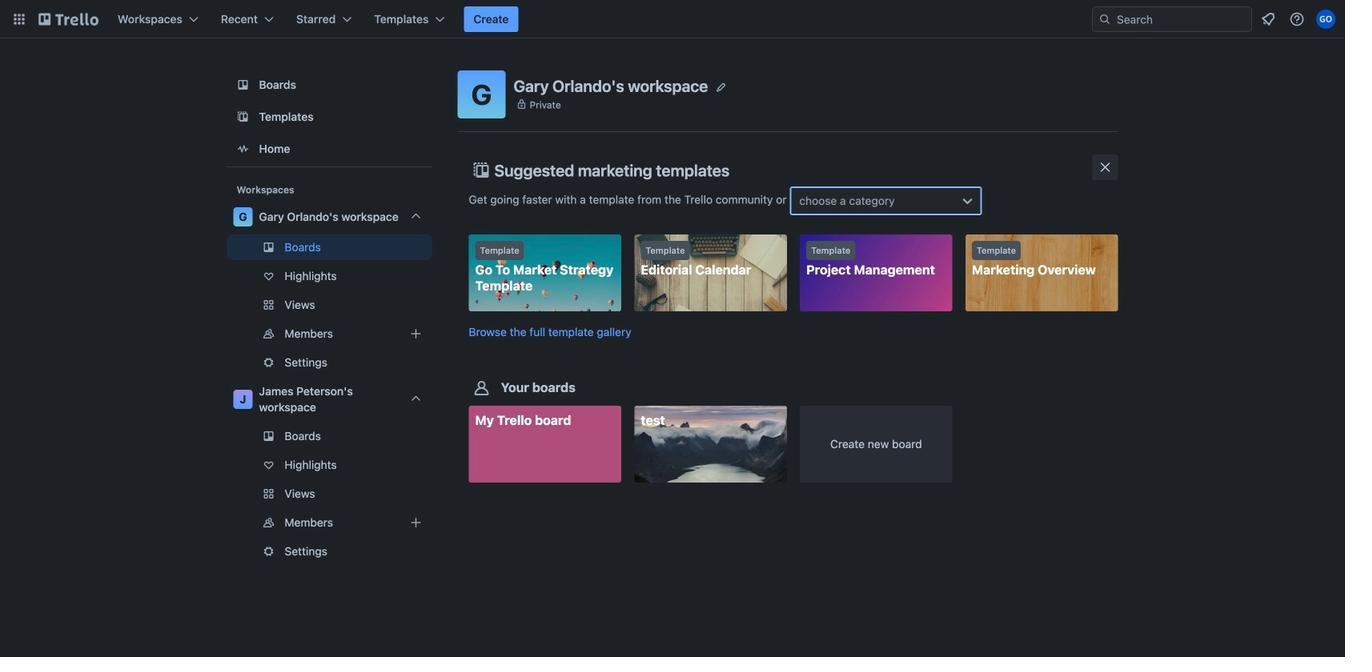 Task type: vqa. For each thing, say whether or not it's contained in the screenshot.
'0 Notifications' ICON at the right top of the page
yes



Task type: locate. For each thing, give the bounding box(es) containing it.
board image
[[233, 75, 253, 95]]

1 vertical spatial add image
[[406, 513, 426, 533]]

gary orlando (garyorlando) image
[[1317, 10, 1336, 29]]

2 add image from the top
[[406, 513, 426, 533]]

0 vertical spatial add image
[[406, 324, 426, 344]]

search image
[[1099, 13, 1112, 26]]

add image
[[406, 324, 426, 344], [406, 513, 426, 533]]



Task type: describe. For each thing, give the bounding box(es) containing it.
template board image
[[233, 107, 253, 127]]

open information menu image
[[1289, 11, 1305, 27]]

home image
[[233, 139, 253, 159]]

1 add image from the top
[[406, 324, 426, 344]]

Search field
[[1112, 7, 1252, 31]]

primary element
[[0, 0, 1345, 38]]

0 notifications image
[[1259, 10, 1278, 29]]

back to home image
[[38, 6, 99, 32]]



